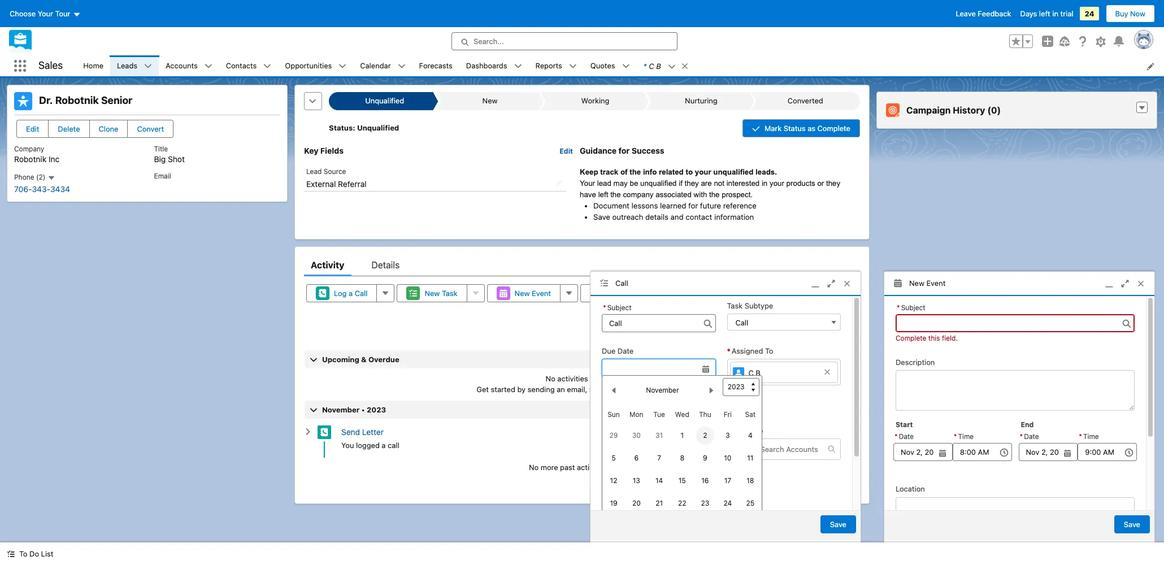Task type: locate. For each thing, give the bounding box(es) containing it.
0 vertical spatial task
[[442, 289, 458, 298]]

the
[[630, 168, 641, 176], [611, 190, 621, 199], [710, 190, 720, 199]]

to inside keep track of the info related to your unqualified leads. your lead may be unqualified if they are not interested in your products or they have left the company associated with the prospect. document lessons learned for future reference save outreach details and contact information
[[686, 168, 693, 176]]

robotnik inside company robotnik inc
[[14, 154, 46, 164]]

2 horizontal spatial date
[[1025, 433, 1040, 441]]

status up fields
[[329, 123, 353, 132]]

24 down 17 button
[[724, 499, 732, 508]]

2 vertical spatial activities
[[577, 463, 608, 472]]

if
[[679, 179, 683, 188]]

0 horizontal spatial unqualified
[[641, 179, 677, 188]]

associated
[[656, 190, 692, 199]]

0 vertical spatial new event
[[910, 278, 946, 288]]

delete button
[[48, 120, 90, 138]]

accounts image
[[730, 443, 743, 456]]

b
[[657, 61, 661, 70], [756, 368, 761, 377]]

no inside status
[[529, 463, 539, 472]]

save for start
[[1124, 520, 1141, 529]]

2 horizontal spatial call
[[736, 318, 749, 327]]

activities up email, on the bottom of the page
[[558, 374, 588, 383]]

types
[[817, 313, 836, 322]]

robotnik up 'delete' button
[[55, 94, 99, 106]]

edit inside "button"
[[26, 124, 39, 133]]

no inside no activities to show. get started by sending an email, scheduling a task, and more.
[[546, 374, 556, 383]]

scheduling
[[590, 385, 627, 394]]

converted
[[788, 96, 824, 105]]

c b
[[749, 368, 761, 377]]

for
[[619, 146, 630, 155], [689, 201, 698, 210]]

0 vertical spatial b
[[657, 61, 661, 70]]

24
[[1085, 9, 1095, 18], [724, 499, 732, 508]]

refresh button
[[753, 327, 780, 345]]

activities right past
[[577, 463, 608, 472]]

0 horizontal spatial your
[[38, 9, 53, 18]]

a left 'task,'
[[629, 385, 633, 394]]

text default image inside contacts list item
[[264, 62, 272, 70]]

1 vertical spatial c
[[749, 368, 754, 377]]

mark status as complete
[[765, 124, 851, 133]]

1 subject from the left
[[608, 303, 632, 312]]

to down 5 on the bottom right
[[610, 463, 617, 472]]

* subject up complete this field.
[[897, 303, 926, 312]]

feedback
[[978, 9, 1012, 18]]

0 horizontal spatial * time
[[954, 433, 974, 441]]

31
[[656, 431, 663, 440]]

1 horizontal spatial left
[[1040, 9, 1051, 18]]

no for activities
[[546, 374, 556, 383]]

left right days
[[1040, 9, 1051, 18]]

text default image inside reports list item
[[569, 62, 577, 70]]

no
[[546, 374, 556, 383], [529, 463, 539, 472]]

november up send
[[322, 405, 360, 414]]

and inside keep track of the info related to your unqualified leads. your lead may be unqualified if they are not interested in your products or they have left the company associated with the prospect. document lessons learned for future reference save outreach details and contact information
[[671, 212, 684, 221]]

unqualified up status : unqualified in the left top of the page
[[365, 96, 404, 105]]

your inside dropdown button
[[38, 9, 53, 18]]

3434
[[50, 184, 70, 194]]

this
[[814, 405, 830, 414]]

company robotnik inc
[[14, 145, 60, 164]]

title big shot
[[154, 145, 185, 164]]

1 vertical spatial a
[[629, 385, 633, 394]]

date down start
[[899, 433, 914, 441]]

in down leads.
[[762, 179, 768, 188]]

1 horizontal spatial save
[[830, 520, 847, 529]]

to inside status
[[610, 463, 617, 472]]

to left show. on the right bottom
[[590, 374, 597, 383]]

• down call popup button
[[782, 332, 786, 341]]

1 horizontal spatial they
[[827, 179, 841, 188]]

november for november  •  2023
[[322, 405, 360, 414]]

dr. robotnik senior
[[39, 94, 133, 106]]

2 * time from the left
[[1079, 433, 1099, 441]]

* date down end in the bottom right of the page
[[1020, 433, 1040, 441]]

left up document
[[599, 190, 609, 199]]

text default image
[[144, 62, 152, 70], [264, 62, 272, 70], [514, 62, 522, 70], [569, 62, 577, 70], [668, 63, 676, 71], [1139, 104, 1147, 112], [47, 174, 55, 182], [828, 445, 836, 453]]

1 vertical spatial complete
[[896, 334, 927, 342]]

subject inside "new event" dialog
[[902, 303, 926, 312]]

0 vertical spatial c
[[649, 61, 654, 70]]

keep track of the info related to your unqualified leads. your lead may be unqualified if they are not interested in your products or they have left the company associated with the prospect. document lessons learned for future reference save outreach details and contact information
[[580, 168, 841, 221]]

1 * date from the left
[[895, 433, 914, 441]]

phone
[[14, 173, 34, 182]]

b right quotes "list item" on the right top of the page
[[657, 61, 661, 70]]

0 horizontal spatial save button
[[821, 515, 857, 533]]

text default image inside list item
[[681, 62, 689, 70]]

1 horizontal spatial november
[[646, 386, 679, 395]]

1 horizontal spatial task
[[727, 301, 743, 310]]

subject up complete this field.
[[902, 303, 926, 312]]

more
[[541, 463, 558, 472]]

details
[[372, 260, 400, 270]]

1 vertical spatial activities
[[558, 374, 588, 383]]

choose your tour
[[10, 9, 70, 18]]

1 vertical spatial to
[[590, 374, 597, 383]]

c down assigned to
[[749, 368, 754, 377]]

text default image inside dashboards list item
[[514, 62, 522, 70]]

unqualified right :
[[357, 123, 399, 132]]

0 horizontal spatial subject
[[608, 303, 632, 312]]

started
[[491, 385, 516, 394]]

new event inside button
[[515, 289, 551, 298]]

2 horizontal spatial robotnik
[[624, 448, 654, 457]]

8 button
[[673, 450, 692, 468]]

1 button
[[673, 427, 692, 445]]

the right of
[[630, 168, 641, 176]]

to inside no activities to show. get started by sending an email, scheduling a task, and more.
[[590, 374, 597, 383]]

0 vertical spatial event
[[927, 278, 946, 288]]

november
[[646, 386, 679, 395], [322, 405, 360, 414]]

1 vertical spatial your
[[580, 179, 595, 188]]

1 horizontal spatial complete
[[896, 334, 927, 342]]

all left types
[[806, 313, 815, 322]]

2 horizontal spatial to
[[765, 346, 774, 355]]

* date
[[895, 433, 914, 441], [1020, 433, 1040, 441]]

november inside call dialog
[[646, 386, 679, 395]]

text default image right quotes
[[622, 62, 630, 70]]

be
[[630, 179, 638, 188]]

1 horizontal spatial no
[[546, 374, 556, 383]]

all down subtype
[[757, 313, 766, 322]]

they right or
[[827, 179, 841, 188]]

and inside no activities to show. get started by sending an email, scheduling a task, and more.
[[653, 385, 666, 394]]

2 save button from the left
[[1115, 515, 1151, 533]]

date for start
[[899, 433, 914, 441]]

for up of
[[619, 146, 630, 155]]

date
[[618, 346, 634, 355], [899, 433, 914, 441], [1025, 433, 1040, 441]]

subject down email button
[[608, 303, 632, 312]]

unqualified inside path options list box
[[365, 96, 404, 105]]

thu
[[699, 411, 712, 419]]

1 vertical spatial for
[[689, 201, 698, 210]]

1 horizontal spatial email
[[608, 289, 627, 298]]

0 horizontal spatial a
[[349, 289, 353, 298]]

0 horizontal spatial time
[[959, 433, 974, 441]]

0 horizontal spatial in
[[762, 179, 768, 188]]

mark
[[765, 124, 782, 133]]

group down start
[[894, 431, 953, 461]]

mark status as complete button
[[743, 119, 861, 137]]

1 vertical spatial 24
[[724, 499, 732, 508]]

1 horizontal spatial senior
[[656, 448, 678, 457]]

get
[[477, 385, 489, 394]]

learned
[[660, 201, 687, 210]]

11
[[748, 454, 754, 463]]

1 vertical spatial event
[[532, 289, 551, 298]]

left
[[1040, 9, 1051, 18], [599, 190, 609, 199]]

time for start
[[959, 433, 974, 441]]

external referral
[[306, 179, 367, 189]]

list containing home
[[76, 55, 1165, 76]]

robotnik down company
[[14, 154, 46, 164]]

1 horizontal spatial call
[[616, 278, 629, 288]]

13
[[633, 477, 640, 485]]

opportunities
[[285, 61, 332, 70]]

0 vertical spatial for
[[619, 146, 630, 155]]

complete left "this"
[[896, 334, 927, 342]]

task inside button
[[442, 289, 458, 298]]

0 vertical spatial 24
[[1085, 9, 1095, 18]]

view all link
[[832, 327, 861, 345]]

text default image left calendar link
[[339, 62, 347, 70]]

1 horizontal spatial robotnik
[[55, 94, 99, 106]]

the up future
[[710, 190, 720, 199]]

text default image right calendar
[[398, 62, 406, 70]]

* subject inside call dialog
[[603, 303, 632, 312]]

0 horizontal spatial your
[[695, 168, 712, 176]]

your down leads.
[[770, 179, 785, 188]]

1 * subject from the left
[[603, 303, 632, 312]]

no left more
[[529, 463, 539, 472]]

senior up clone button
[[101, 94, 133, 106]]

group for end
[[1019, 431, 1078, 461]]

robotnik for dr.
[[55, 94, 99, 106]]

tue
[[654, 411, 665, 419]]

* date down start
[[895, 433, 914, 441]]

3
[[726, 431, 730, 440]]

1 horizontal spatial * time
[[1079, 433, 1099, 441]]

lessons
[[632, 201, 658, 210]]

text default image right accounts
[[204, 62, 212, 70]]

and right 'task,'
[[653, 385, 666, 394]]

*
[[644, 61, 647, 70], [603, 303, 606, 312], [897, 303, 900, 312], [727, 346, 731, 355], [895, 433, 898, 441], [954, 433, 957, 441], [1020, 433, 1023, 441], [1079, 433, 1083, 441]]

6 button
[[628, 450, 646, 468]]

text default image left do
[[7, 550, 15, 558]]

* time for start
[[954, 433, 974, 441]]

None text field
[[602, 314, 716, 332], [894, 443, 953, 461], [602, 314, 716, 332], [894, 443, 953, 461]]

Location text field
[[896, 497, 1135, 518]]

assigned to
[[732, 346, 774, 355]]

1 horizontal spatial for
[[689, 201, 698, 210]]

1 vertical spatial robotnik
[[14, 154, 46, 164]]

1 horizontal spatial your
[[580, 179, 595, 188]]

0 vertical spatial unqualified
[[365, 96, 404, 105]]

tab list containing activity
[[304, 254, 861, 276]]

and down learned at top
[[671, 212, 684, 221]]

1 horizontal spatial subject
[[902, 303, 926, 312]]

reference
[[723, 201, 757, 210]]

your left tour
[[38, 9, 53, 18]]

0 horizontal spatial robotnik
[[14, 154, 46, 164]]

leads.
[[756, 168, 777, 176]]

None text field
[[896, 314, 1135, 332], [602, 359, 716, 377], [953, 443, 1012, 461], [1019, 443, 1078, 461], [1078, 443, 1138, 461], [896, 314, 1135, 332], [602, 359, 716, 377], [953, 443, 1012, 461], [1019, 443, 1078, 461], [1078, 443, 1138, 461]]

robotnik down 30 button
[[624, 448, 654, 457]]

senior left 8
[[656, 448, 678, 457]]

1 time from the left
[[959, 433, 974, 441]]

new event inside dialog
[[910, 278, 946, 288]]

as
[[808, 124, 816, 133]]

status left "as"
[[784, 124, 806, 133]]

november up tue
[[646, 386, 679, 395]]

0 horizontal spatial new event
[[515, 289, 551, 298]]

2 * date from the left
[[1020, 433, 1040, 441]]

0 vertical spatial edit
[[26, 124, 39, 133]]

clone
[[99, 124, 118, 133]]

status
[[329, 123, 353, 132], [784, 124, 806, 133]]

30
[[633, 431, 641, 440]]

nurturing link
[[651, 92, 749, 110]]

list
[[76, 55, 1165, 76]]

filters:
[[699, 313, 722, 322]]

10
[[724, 454, 732, 463]]

a inside button
[[349, 289, 353, 298]]

they right if
[[685, 179, 699, 188]]

* subject inside "new event" dialog
[[897, 303, 926, 312]]

0 vertical spatial lead
[[597, 179, 612, 188]]

november for november
[[646, 386, 679, 395]]

0 horizontal spatial no
[[529, 463, 539, 472]]

21
[[656, 499, 663, 508]]

text default image
[[681, 62, 689, 70], [204, 62, 212, 70], [339, 62, 347, 70], [398, 62, 406, 70], [622, 62, 630, 70], [304, 428, 312, 436], [745, 447, 753, 455], [7, 550, 15, 558]]

1 horizontal spatial the
[[630, 168, 641, 176]]

0 vertical spatial and
[[671, 212, 684, 221]]

load.
[[619, 463, 636, 472]]

1 horizontal spatial and
[[671, 212, 684, 221]]

senior
[[101, 94, 133, 106], [656, 448, 678, 457]]

2 horizontal spatial a
[[629, 385, 633, 394]]

lead down track
[[597, 179, 612, 188]]

list item
[[637, 55, 694, 76]]

* time for end
[[1079, 433, 1099, 441]]

to right 4
[[755, 426, 763, 435]]

1 vertical spatial senior
[[656, 448, 678, 457]]

info
[[643, 168, 657, 176]]

* subject for description
[[897, 303, 926, 312]]

for up contact
[[689, 201, 698, 210]]

no activities to show. get started by sending an email, scheduling a task, and more.
[[477, 374, 688, 394]]

a inside no activities to show. get started by sending an email, scheduling a task, and more.
[[629, 385, 633, 394]]

calendar list item
[[354, 55, 412, 76]]

to right related
[[686, 168, 693, 176]]

to left do
[[19, 550, 27, 559]]

0 vertical spatial to
[[686, 168, 693, 176]]

group down end in the bottom right of the page
[[1019, 431, 1078, 461]]

0 vertical spatial activities
[[768, 313, 799, 322]]

subject inside call dialog
[[608, 303, 632, 312]]

new event dialog
[[884, 271, 1156, 565]]

a left call
[[382, 441, 386, 450]]

1 horizontal spatial save button
[[1115, 515, 1151, 533]]

2 time from the left
[[1084, 433, 1099, 441]]

* subject for task subtype
[[603, 303, 632, 312]]

0 horizontal spatial * subject
[[603, 303, 632, 312]]

save inside keep track of the info related to your unqualified leads. your lead may be unqualified if they are not interested in your products or they have left the company associated with the prospect. document lessons learned for future reference save outreach details and contact information
[[594, 212, 611, 221]]

1 horizontal spatial your
[[770, 179, 785, 188]]

to for related to
[[755, 426, 763, 435]]

november  •  2023
[[322, 405, 386, 414]]

the up document
[[611, 190, 621, 199]]

call inside popup button
[[736, 318, 749, 327]]

2
[[703, 431, 708, 440]]

1 horizontal spatial lead
[[617, 489, 631, 497]]

24 right trial
[[1085, 9, 1095, 18]]

tab list
[[304, 254, 861, 276]]

edit up company
[[26, 124, 39, 133]]

1 vertical spatial email
[[608, 289, 627, 298]]

text default image right accounts image
[[745, 447, 753, 455]]

2 subject from the left
[[902, 303, 926, 312]]

date down end in the bottom right of the page
[[1025, 433, 1040, 441]]

complete right "as"
[[818, 124, 851, 133]]

b down assigned to
[[756, 368, 761, 377]]

text default image inside opportunities list item
[[339, 62, 347, 70]]

group
[[1010, 34, 1034, 48], [894, 431, 953, 461], [1019, 431, 1078, 461]]

1 horizontal spatial time
[[1084, 433, 1099, 441]]

lead left per
[[617, 489, 631, 497]]

log
[[334, 289, 347, 298]]

0 vertical spatial complete
[[818, 124, 851, 133]]

0 horizontal spatial 24
[[724, 499, 732, 508]]

1 vertical spatial no
[[529, 463, 539, 472]]

c right quotes "list item" on the right top of the page
[[649, 61, 654, 70]]

1 vertical spatial left
[[599, 190, 609, 199]]

0 horizontal spatial and
[[653, 385, 666, 394]]

forecasts
[[419, 61, 453, 70]]

* subject down email button
[[603, 303, 632, 312]]

save inside call dialog
[[830, 520, 847, 529]]

your up have
[[580, 179, 595, 188]]

accounts list item
[[159, 55, 219, 76]]

0 horizontal spatial to
[[590, 374, 597, 383]]

text default image left logged call icon
[[304, 428, 312, 436]]

to do list button
[[0, 543, 60, 565]]

working
[[582, 96, 610, 105]]

unqualified up the interested
[[714, 168, 754, 176]]

0 horizontal spatial b
[[657, 61, 661, 70]]

edit left guidance
[[560, 147, 573, 155]]

new event
[[910, 278, 946, 288], [515, 289, 551, 298]]

0 horizontal spatial call
[[355, 289, 368, 298]]

0 horizontal spatial left
[[599, 190, 609, 199]]

24 button
[[719, 495, 737, 513]]

in left trial
[[1053, 9, 1059, 18]]

1 vertical spatial november
[[322, 405, 360, 414]]

1 save button from the left
[[821, 515, 857, 533]]

2 they from the left
[[827, 179, 841, 188]]

delete
[[58, 124, 80, 133]]

* subject
[[603, 303, 632, 312], [897, 303, 926, 312]]

save
[[594, 212, 611, 221], [830, 520, 847, 529], [1124, 520, 1141, 529]]

4
[[749, 431, 753, 440]]

Description text field
[[896, 370, 1135, 411]]

0 horizontal spatial to
[[19, 550, 27, 559]]

* inside list item
[[644, 61, 647, 70]]

filters: all time • all activities • all types
[[699, 313, 836, 322]]

new inside new task button
[[425, 289, 440, 298]]

a right log
[[349, 289, 353, 298]]

1 horizontal spatial in
[[1053, 9, 1059, 18]]

email inside button
[[608, 289, 627, 298]]

25 button
[[742, 495, 760, 513]]

activities up refresh
[[768, 313, 799, 322]]

0 vertical spatial left
[[1040, 9, 1051, 18]]

1 * time from the left
[[954, 433, 974, 441]]

2 * subject from the left
[[897, 303, 926, 312]]

1 vertical spatial to
[[755, 426, 763, 435]]

save button inside "new event" dialog
[[1115, 515, 1151, 533]]

text default image right * c b
[[681, 62, 689, 70]]

0 vertical spatial november
[[646, 386, 679, 395]]

0 vertical spatial your
[[38, 9, 53, 18]]

all
[[724, 313, 733, 322], [757, 313, 766, 322], [806, 313, 815, 322], [816, 332, 824, 341], [851, 332, 860, 341]]

2 horizontal spatial save
[[1124, 520, 1141, 529]]

no more past activities to load. status
[[304, 463, 861, 474]]

task
[[645, 489, 658, 497]]

activities inside status
[[577, 463, 608, 472]]

lead inside call dialog
[[617, 489, 631, 497]]

2 horizontal spatial to
[[686, 168, 693, 176]]

1 horizontal spatial date
[[899, 433, 914, 441]]

1 vertical spatial b
[[756, 368, 761, 377]]

b inside list item
[[657, 61, 661, 70]]

1 horizontal spatial status
[[784, 124, 806, 133]]

sat
[[745, 411, 756, 419]]

date right due
[[618, 346, 634, 355]]

0 vertical spatial email
[[154, 172, 171, 180]]

call
[[616, 278, 629, 288], [355, 289, 368, 298], [736, 318, 749, 327]]

log a call button
[[306, 284, 377, 302]]

2 horizontal spatial the
[[710, 190, 720, 199]]

2 vertical spatial robotnik
[[624, 448, 654, 457]]

dr.
[[39, 94, 53, 106]]

save inside "new event" dialog
[[1124, 520, 1141, 529]]

b inside call dialog
[[756, 368, 761, 377]]

to down refresh button
[[765, 346, 774, 355]]

1 vertical spatial in
[[762, 179, 768, 188]]

1 vertical spatial task
[[727, 301, 743, 310]]

1 horizontal spatial new event
[[910, 278, 946, 288]]

your up are
[[695, 168, 712, 176]]

list item containing *
[[637, 55, 694, 76]]

company
[[14, 145, 44, 153]]

new task button
[[397, 284, 467, 302]]

1 vertical spatial lead
[[617, 489, 631, 497]]

unqualified down info
[[641, 179, 677, 188]]

2 vertical spatial call
[[736, 318, 749, 327]]

no up sending
[[546, 374, 556, 383]]



Task type: describe. For each thing, give the bounding box(es) containing it.
do
[[29, 550, 39, 559]]

subject for description
[[902, 303, 926, 312]]

robotnik inside robotnik senior link
[[624, 448, 654, 457]]

706-343-3434 link
[[14, 184, 70, 194]]

new task
[[425, 289, 458, 298]]

company
[[623, 190, 654, 199]]

:
[[353, 123, 355, 132]]

history
[[953, 105, 986, 115]]

0 vertical spatial in
[[1053, 9, 1059, 18]]

group for start
[[894, 431, 953, 461]]

21 button
[[651, 495, 669, 513]]

date for end
[[1025, 433, 1040, 441]]

name
[[602, 426, 622, 435]]

• left view
[[827, 332, 830, 341]]

all right view
[[851, 332, 860, 341]]

subject for task subtype
[[608, 303, 632, 312]]

refresh
[[753, 332, 780, 341]]

list
[[41, 550, 53, 559]]

keep
[[580, 168, 599, 176]]

0 horizontal spatial for
[[619, 146, 630, 155]]

25
[[747, 499, 755, 508]]

(0)
[[988, 105, 1001, 115]]

23
[[701, 499, 710, 508]]

call dialog
[[590, 271, 862, 565]]

status : unqualified
[[329, 123, 399, 132]]

show.
[[599, 374, 619, 383]]

robotnik for company
[[14, 154, 46, 164]]

2023-11-02 cell
[[694, 425, 717, 447]]

18
[[747, 477, 754, 485]]

task inside call dialog
[[727, 301, 743, 310]]

0 horizontal spatial c
[[649, 61, 654, 70]]

reports list item
[[529, 55, 584, 76]]

no for more
[[529, 463, 539, 472]]

search...
[[474, 37, 504, 46]]

343-
[[32, 184, 50, 194]]

24 inside button
[[724, 499, 732, 508]]

quotes list item
[[584, 55, 637, 76]]

1 horizontal spatial unqualified
[[714, 168, 754, 176]]

9
[[703, 454, 708, 463]]

to inside button
[[19, 550, 27, 559]]

buy now button
[[1106, 5, 1156, 23]]

dashboards
[[466, 61, 507, 70]]

1 they from the left
[[685, 179, 699, 188]]

november alert
[[646, 386, 679, 396]]

1 horizontal spatial edit
[[560, 147, 573, 155]]

contacts list item
[[219, 55, 278, 76]]

new inside "new event" dialog
[[910, 278, 925, 288]]

Related To text field
[[754, 439, 828, 460]]

path options list box
[[329, 92, 861, 110]]

contacts
[[226, 61, 257, 70]]

text default image inside calendar list item
[[398, 62, 406, 70]]

dashboards link
[[460, 55, 514, 76]]

all left 'time'
[[724, 313, 733, 322]]

fields
[[321, 146, 344, 155]]

description
[[896, 358, 935, 367]]

your inside keep track of the info related to your unqualified leads. your lead may be unqualified if they are not interested in your products or they have left the company associated with the prospect. document lessons learned for future reference save outreach details and contact information
[[580, 179, 595, 188]]

0 horizontal spatial status
[[329, 123, 353, 132]]

new inside button
[[515, 289, 530, 298]]

event inside dialog
[[927, 278, 946, 288]]

november grid
[[603, 405, 762, 560]]

key fields
[[304, 146, 344, 155]]

time
[[735, 313, 750, 322]]

future
[[700, 201, 721, 210]]

c inside dialog
[[749, 368, 754, 377]]

text default image inside phone (2) dropdown button
[[47, 174, 55, 182]]

leave feedback
[[956, 9, 1012, 18]]

dashboards list item
[[460, 55, 529, 76]]

home link
[[76, 55, 110, 76]]

key
[[304, 146, 319, 155]]

not
[[714, 179, 725, 188]]

mon
[[630, 411, 644, 419]]

accounts link
[[159, 55, 204, 76]]

phone (2)
[[14, 173, 47, 182]]

2 vertical spatial a
[[382, 441, 386, 450]]

status inside button
[[784, 124, 806, 133]]

start
[[896, 421, 913, 429]]

quotes
[[591, 61, 615, 70]]

subtype
[[745, 301, 774, 310]]

email button
[[581, 284, 636, 302]]

12
[[610, 477, 618, 485]]

0 vertical spatial your
[[695, 168, 712, 176]]

text default image inside to do list button
[[7, 550, 15, 558]]

log a call
[[334, 289, 368, 298]]

for inside keep track of the info related to your unqualified leads. your lead may be unqualified if they are not interested in your products or they have left the company associated with the prospect. document lessons learned for future reference save outreach details and contact information
[[689, 201, 698, 210]]

• left 2023
[[362, 405, 365, 414]]

document
[[594, 201, 630, 210]]

c b link
[[730, 362, 838, 383]]

expand all button
[[788, 327, 825, 345]]

31 button
[[651, 427, 669, 445]]

buy
[[1116, 9, 1129, 18]]

due date
[[602, 346, 634, 355]]

opportunities link
[[278, 55, 339, 76]]

calendar link
[[354, 55, 398, 76]]

* date for end
[[1020, 433, 1040, 441]]

0 vertical spatial senior
[[101, 94, 133, 106]]

logged call image
[[318, 426, 331, 439]]

text default image inside leads list item
[[144, 62, 152, 70]]

task,
[[635, 385, 651, 394]]

leads link
[[110, 55, 144, 76]]

in inside keep track of the info related to your unqualified leads. your lead may be unqualified if they are not interested in your products or they have left the company associated with the prospect. document lessons learned for future reference save outreach details and contact information
[[762, 179, 768, 188]]

per
[[633, 489, 643, 497]]

field.
[[942, 334, 958, 342]]

past
[[560, 463, 575, 472]]

related to
[[727, 426, 763, 435]]

• right 'time'
[[752, 313, 755, 322]]

* date for start
[[895, 433, 914, 441]]

0 vertical spatial call
[[616, 278, 629, 288]]

opportunities list item
[[278, 55, 354, 76]]

call inside button
[[355, 289, 368, 298]]

wed
[[675, 411, 690, 419]]

this
[[929, 334, 941, 342]]

29
[[610, 431, 618, 440]]

track
[[601, 168, 619, 176]]

leave
[[956, 9, 976, 18]]

senior inside call dialog
[[656, 448, 678, 457]]

tour
[[55, 9, 70, 18]]

text default image inside quotes "list item"
[[622, 62, 630, 70]]

to do list
[[19, 550, 53, 559]]

days
[[1021, 9, 1038, 18]]

text default image inside accounts list item
[[204, 62, 212, 70]]

or
[[818, 179, 824, 188]]

date inside call dialog
[[618, 346, 634, 355]]

time for end
[[1084, 433, 1099, 441]]

lead source
[[306, 167, 346, 176]]

nurturing
[[685, 96, 718, 105]]

7 button
[[651, 450, 669, 468]]

home
[[83, 61, 103, 70]]

complete inside "new event" dialog
[[896, 334, 927, 342]]

source
[[324, 167, 346, 176]]

1 vertical spatial unqualified
[[357, 123, 399, 132]]

interested
[[727, 179, 760, 188]]

complete inside button
[[818, 124, 851, 133]]

activities inside no activities to show. get started by sending an email, scheduling a task, and more.
[[558, 374, 588, 383]]

&
[[361, 355, 367, 364]]

with
[[694, 190, 707, 199]]

0 horizontal spatial the
[[611, 190, 621, 199]]

2023
[[367, 405, 386, 414]]

22
[[678, 499, 687, 508]]

to for assigned to
[[765, 346, 774, 355]]

* c b
[[644, 61, 661, 70]]

new inside 'new' link
[[483, 96, 498, 105]]

1 horizontal spatial 24
[[1085, 9, 1095, 18]]

lead image
[[14, 92, 32, 110]]

upcoming & overdue button
[[305, 350, 860, 368]]

left inside keep track of the info related to your unqualified leads. your lead may be unqualified if they are not interested in your products or they have left the company associated with the prospect. document lessons learned for future reference save outreach details and contact information
[[599, 190, 609, 199]]

group down days
[[1010, 34, 1034, 48]]

text default image inside call dialog
[[828, 445, 836, 453]]

fri
[[724, 411, 732, 419]]

14
[[656, 477, 663, 485]]

buy now
[[1116, 9, 1146, 18]]

now
[[1131, 9, 1146, 18]]

reports
[[536, 61, 562, 70]]

lead inside keep track of the info related to your unqualified leads. your lead may be unqualified if they are not interested in your products or they have left the company associated with the prospect. document lessons learned for future reference save outreach details and contact information
[[597, 179, 612, 188]]

no more past activities to load.
[[529, 463, 636, 472]]

big
[[154, 154, 166, 164]]

19 button
[[605, 495, 623, 513]]

save button for end
[[1115, 515, 1151, 533]]

end
[[1021, 421, 1034, 429]]

• up expand
[[801, 313, 804, 322]]

event inside button
[[532, 289, 551, 298]]

leads list item
[[110, 55, 159, 76]]

1 vertical spatial your
[[770, 179, 785, 188]]

all right expand
[[816, 332, 824, 341]]

save for name
[[830, 520, 847, 529]]

success
[[632, 146, 665, 155]]

month
[[832, 405, 855, 414]]

upcoming
[[322, 355, 359, 364]]

save button for related to
[[821, 515, 857, 533]]



Task type: vqa. For each thing, say whether or not it's contained in the screenshot.


